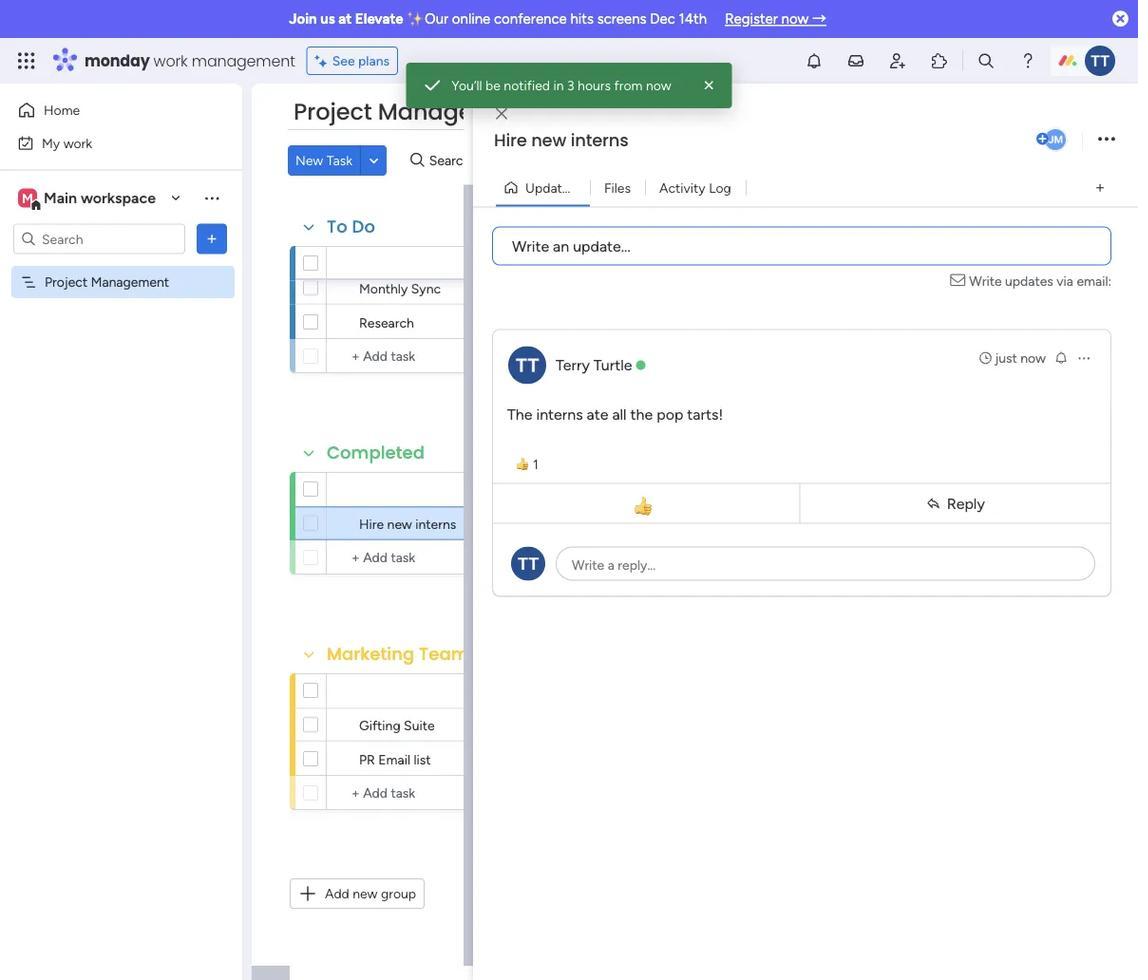 Task type: describe. For each thing, give the bounding box(es) containing it.
just
[[995, 350, 1018, 366]]

apps image
[[930, 51, 949, 70]]

14th
[[679, 10, 707, 28]]

completed
[[327, 441, 425, 465]]

hire new interns inside hire new interns "field"
[[494, 128, 629, 153]]

2 horizontal spatial options image
[[1099, 127, 1116, 153]]

monthly
[[359, 280, 408, 297]]

new task
[[296, 153, 353, 169]]

task
[[327, 153, 353, 169]]

dapulse drag 2 image
[[476, 511, 482, 533]]

write for write a reply...
[[572, 557, 605, 573]]

turtle
[[594, 356, 632, 374]]

team
[[419, 642, 469, 667]]

workspace selection element
[[18, 187, 159, 211]]

v2 search image
[[411, 150, 425, 171]]

pr
[[359, 752, 375, 768]]

via
[[1057, 273, 1074, 289]]

workspace
[[81, 189, 156, 207]]

m
[[22, 190, 33, 206]]

the interns ate all the pop tarts!
[[507, 406, 723, 424]]

terry turtle link
[[556, 356, 632, 374]]

log
[[709, 180, 732, 196]]

in
[[554, 77, 564, 94]]

my work
[[42, 135, 92, 151]]

updates / 1 button
[[496, 172, 593, 203]]

updates / 1
[[526, 180, 593, 196]]

Hire new interns field
[[489, 128, 1033, 153]]

see plans
[[332, 53, 390, 69]]

be
[[486, 77, 501, 94]]

elevate
[[355, 10, 404, 28]]

invite members image
[[889, 51, 908, 70]]

1 horizontal spatial new
[[387, 516, 412, 532]]

register now → link
[[725, 10, 827, 28]]

workspace options image
[[202, 188, 221, 207]]

write updates via email:
[[970, 273, 1112, 289]]

update...
[[573, 237, 631, 255]]

2 vertical spatial interns
[[416, 516, 456, 532]]

write a reply...
[[572, 557, 656, 573]]

activity log
[[660, 180, 732, 196]]

project management inside field
[[294, 96, 533, 128]]

sync
[[411, 280, 441, 297]]

0 horizontal spatial hire new interns
[[359, 516, 456, 532]]

to
[[327, 215, 348, 239]]

files
[[604, 180, 631, 196]]

monday work management
[[85, 50, 295, 71]]

1 horizontal spatial options image
[[1077, 351, 1092, 366]]

just now
[[995, 350, 1046, 366]]

write an update...
[[512, 237, 631, 255]]

gifting suite
[[359, 718, 435, 734]]

just now link
[[978, 349, 1046, 368]]

online
[[452, 10, 491, 28]]

add new group
[[325, 886, 416, 902]]

1 button
[[508, 453, 546, 476]]

a
[[608, 557, 615, 573]]

1 horizontal spatial 1
[[588, 180, 593, 196]]

ate
[[587, 406, 609, 424]]

now inside 'alert'
[[646, 77, 672, 94]]

3
[[567, 77, 575, 94]]

new inside "field"
[[531, 128, 567, 153]]

the
[[631, 406, 653, 424]]

plans
[[358, 53, 390, 69]]

add
[[325, 886, 350, 902]]

project inside field
[[294, 96, 372, 128]]

updates
[[1006, 273, 1054, 289]]

now for just
[[1021, 350, 1046, 366]]

my work button
[[11, 128, 204, 158]]

0 horizontal spatial options image
[[202, 230, 221, 249]]

close image
[[496, 107, 508, 121]]

gifting
[[359, 718, 401, 734]]

notified
[[504, 77, 550, 94]]

you'll be notified in 3 hours from now
[[452, 77, 672, 94]]

research
[[359, 315, 414, 331]]

pr email list
[[359, 752, 431, 768]]

the
[[507, 406, 533, 424]]

hits
[[571, 10, 594, 28]]

see
[[332, 53, 355, 69]]

at
[[339, 10, 352, 28]]

new inside button
[[353, 886, 378, 902]]

project inside list box
[[45, 274, 88, 290]]

dapulse addbtn image
[[1037, 133, 1049, 145]]

you'll be notified in 3 hours from now alert
[[406, 63, 732, 108]]

screens
[[597, 10, 647, 28]]

group
[[381, 886, 416, 902]]

email:
[[1077, 273, 1112, 289]]



Task type: locate. For each thing, give the bounding box(es) containing it.
0 vertical spatial work
[[154, 50, 188, 71]]

angle down image
[[369, 153, 379, 168]]

management inside list box
[[91, 274, 169, 290]]

now left →
[[782, 10, 809, 28]]

0 horizontal spatial new
[[353, 886, 378, 902]]

write left an
[[512, 237, 549, 255]]

new down completed field
[[387, 516, 412, 532]]

project management up the v2 search image
[[294, 96, 533, 128]]

Search field
[[425, 147, 482, 174]]

1 vertical spatial hire new interns
[[359, 516, 456, 532]]

/
[[579, 180, 584, 196]]

0 horizontal spatial now
[[646, 77, 672, 94]]

0 vertical spatial project
[[294, 96, 372, 128]]

→
[[812, 10, 827, 28]]

2 horizontal spatial now
[[1021, 350, 1046, 366]]

new
[[531, 128, 567, 153], [387, 516, 412, 532], [353, 886, 378, 902]]

Project Management field
[[289, 96, 538, 128]]

✨
[[407, 10, 421, 28]]

1 horizontal spatial hire new interns
[[494, 128, 629, 153]]

1 down the interns ate all the pop tarts!
[[533, 456, 539, 472]]

my
[[42, 135, 60, 151]]

now right "just"
[[1021, 350, 1046, 366]]

hire inside "field"
[[494, 128, 527, 153]]

terry turtle image
[[1085, 46, 1116, 76]]

0 vertical spatial interns
[[571, 128, 629, 153]]

0 horizontal spatial project
[[45, 274, 88, 290]]

0 vertical spatial now
[[782, 10, 809, 28]]

from
[[614, 77, 643, 94]]

you'll
[[452, 77, 482, 94]]

write an update... button
[[492, 227, 1112, 266]]

management inside field
[[378, 96, 533, 128]]

home
[[44, 102, 80, 118]]

1 vertical spatial project management
[[45, 274, 169, 290]]

1 horizontal spatial work
[[154, 50, 188, 71]]

Completed field
[[322, 441, 430, 466]]

to do
[[327, 215, 375, 239]]

2 vertical spatial new
[[353, 886, 378, 902]]

hire new interns
[[494, 128, 629, 153], [359, 516, 456, 532]]

files button
[[590, 172, 645, 203]]

1 vertical spatial management
[[91, 274, 169, 290]]

activity
[[660, 180, 706, 196]]

interns left ate
[[536, 406, 583, 424]]

marketing
[[327, 642, 415, 667]]

0 vertical spatial management
[[378, 96, 533, 128]]

1 vertical spatial options image
[[202, 230, 221, 249]]

work
[[154, 50, 188, 71], [63, 135, 92, 151]]

main
[[44, 189, 77, 207]]

interns up files at top right
[[571, 128, 629, 153]]

option
[[0, 265, 242, 269]]

write left updates
[[970, 273, 1002, 289]]

hire new interns up updates / 1 at the top of the page
[[494, 128, 629, 153]]

see plans button
[[307, 47, 398, 75]]

Marketing Team field
[[322, 642, 474, 667]]

monthly sync
[[359, 280, 441, 297]]

0 horizontal spatial work
[[63, 135, 92, 151]]

terry
[[556, 356, 590, 374]]

inbox image
[[847, 51, 866, 70]]

dec
[[650, 10, 676, 28]]

write for write an update...
[[512, 237, 549, 255]]

1 horizontal spatial project management
[[294, 96, 533, 128]]

our
[[425, 10, 449, 28]]

options image right reminder image
[[1077, 351, 1092, 366]]

1 vertical spatial write
[[970, 273, 1002, 289]]

write for write updates via email:
[[970, 273, 1002, 289]]

do
[[352, 215, 375, 239]]

Search in workspace field
[[40, 228, 159, 250]]

2 horizontal spatial write
[[970, 273, 1002, 289]]

email
[[379, 752, 411, 768]]

register now →
[[725, 10, 827, 28]]

1 vertical spatial interns
[[536, 406, 583, 424]]

new
[[296, 153, 323, 169]]

0 horizontal spatial 1
[[533, 456, 539, 472]]

new task button
[[288, 145, 360, 176]]

0 horizontal spatial hire
[[359, 516, 384, 532]]

now for register
[[782, 10, 809, 28]]

hire
[[494, 128, 527, 153], [359, 516, 384, 532]]

an
[[553, 237, 569, 255]]

now
[[782, 10, 809, 28], [646, 77, 672, 94], [1021, 350, 1046, 366]]

options image
[[1099, 127, 1116, 153], [202, 230, 221, 249], [1077, 351, 1092, 366]]

tarts!
[[687, 406, 723, 424]]

reply...
[[618, 557, 656, 573]]

pop
[[657, 406, 684, 424]]

marketing team
[[327, 642, 469, 667]]

now right "from"
[[646, 77, 672, 94]]

all
[[612, 406, 627, 424]]

To Do field
[[322, 215, 380, 239]]

project management down "search in workspace" field
[[45, 274, 169, 290]]

reply button
[[804, 488, 1107, 519]]

0 vertical spatial 1
[[588, 180, 593, 196]]

1 horizontal spatial now
[[782, 10, 809, 28]]

work right my in the top left of the page
[[63, 135, 92, 151]]

1 vertical spatial hire
[[359, 516, 384, 532]]

options image up add view icon
[[1099, 127, 1116, 153]]

hire new interns left dapulse drag 2 icon
[[359, 516, 456, 532]]

management down you'll
[[378, 96, 533, 128]]

add view image
[[1097, 181, 1104, 195]]

management down "search in workspace" field
[[91, 274, 169, 290]]

write
[[512, 237, 549, 255], [970, 273, 1002, 289], [572, 557, 605, 573]]

reply
[[947, 495, 985, 513]]

hire down close icon
[[494, 128, 527, 153]]

1 horizontal spatial write
[[572, 557, 605, 573]]

project
[[294, 96, 372, 128], [45, 274, 88, 290]]

work for monday
[[154, 50, 188, 71]]

list
[[414, 752, 431, 768]]

interns left dapulse drag 2 icon
[[416, 516, 456, 532]]

new right add
[[353, 886, 378, 902]]

1 horizontal spatial hire
[[494, 128, 527, 153]]

0 vertical spatial options image
[[1099, 127, 1116, 153]]

1 vertical spatial now
[[646, 77, 672, 94]]

write inside 'button'
[[512, 237, 549, 255]]

management
[[192, 50, 295, 71]]

0 vertical spatial hire new interns
[[494, 128, 629, 153]]

write left 'a'
[[572, 557, 605, 573]]

1 vertical spatial new
[[387, 516, 412, 532]]

main workspace
[[44, 189, 156, 207]]

terry turtle
[[556, 356, 632, 374]]

0 horizontal spatial management
[[91, 274, 169, 290]]

0 vertical spatial write
[[512, 237, 549, 255]]

hours
[[578, 77, 611, 94]]

jeremy miller image
[[1043, 127, 1068, 152]]

us
[[320, 10, 335, 28]]

1
[[588, 180, 593, 196], [533, 456, 539, 472]]

close image
[[700, 76, 719, 95]]

2 vertical spatial now
[[1021, 350, 1046, 366]]

register
[[725, 10, 778, 28]]

options image down workspace options "image"
[[202, 230, 221, 249]]

1 vertical spatial work
[[63, 135, 92, 151]]

envelope o image
[[951, 271, 970, 291]]

workspace image
[[18, 188, 37, 209]]

1 right /
[[588, 180, 593, 196]]

help image
[[1019, 51, 1038, 70]]

search everything image
[[977, 51, 996, 70]]

1 horizontal spatial project
[[294, 96, 372, 128]]

0 vertical spatial hire
[[494, 128, 527, 153]]

hire down completed field
[[359, 516, 384, 532]]

0 vertical spatial project management
[[294, 96, 533, 128]]

2 vertical spatial options image
[[1077, 351, 1092, 366]]

0 vertical spatial new
[[531, 128, 567, 153]]

project down "search in workspace" field
[[45, 274, 88, 290]]

work inside button
[[63, 135, 92, 151]]

monday
[[85, 50, 150, 71]]

1 vertical spatial 1
[[533, 456, 539, 472]]

1 horizontal spatial management
[[378, 96, 533, 128]]

project management
[[294, 96, 533, 128], [45, 274, 169, 290]]

interns inside hire new interns "field"
[[571, 128, 629, 153]]

select product image
[[17, 51, 36, 70]]

0 horizontal spatial project management
[[45, 274, 169, 290]]

project management list box
[[0, 262, 242, 555]]

1 vertical spatial project
[[45, 274, 88, 290]]

join us at elevate ✨ our online conference hits screens dec 14th
[[289, 10, 707, 28]]

new up updates on the top of the page
[[531, 128, 567, 153]]

add new group button
[[290, 879, 425, 909]]

suite
[[404, 718, 435, 734]]

work for my
[[63, 135, 92, 151]]

work right monday
[[154, 50, 188, 71]]

activity log button
[[645, 172, 746, 203]]

0 horizontal spatial write
[[512, 237, 549, 255]]

project management inside list box
[[45, 274, 169, 290]]

home button
[[11, 95, 204, 125]]

project up task
[[294, 96, 372, 128]]

2 horizontal spatial new
[[531, 128, 567, 153]]

conference
[[494, 10, 567, 28]]

notifications image
[[805, 51, 824, 70]]

updates
[[526, 180, 576, 196]]

reminder image
[[1054, 350, 1069, 365]]

2 vertical spatial write
[[572, 557, 605, 573]]



Task type: vqa. For each thing, say whether or not it's contained in the screenshot.
the leftmost banner logo
no



